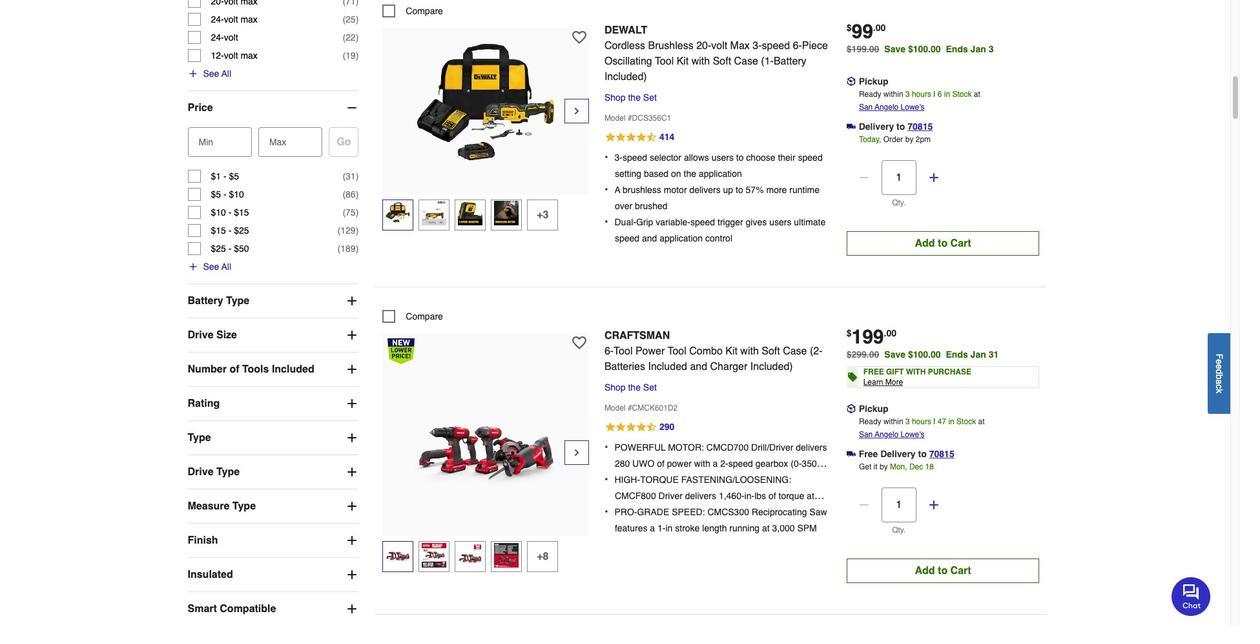 Task type: describe. For each thing, give the bounding box(es) containing it.
0 vertical spatial delivery
[[859, 121, 894, 132]]

delivers inside • powerful motor: cmcd700 drill/driver delivers 280 uwo of power with a 2-speed gearbox (0-350 rpm and 0-1,500 rpm) for control when working on challenging projects
[[796, 443, 827, 453]]

$299.00 save $100.00 ends jan 31
[[847, 349, 999, 360]]

craftsman
[[605, 330, 670, 342]]

• high-torque fastening/loosening: cmcf800 driver delivers 1,460-in-lbs of torque at 2,800 rpm and 3,100 bpm
[[605, 474, 815, 518]]

rpm inside • high-torque fastening/loosening: cmcf800 driver delivers 1,460-in-lbs of torque at 2,800 rpm and 3,100 bpm
[[640, 507, 660, 518]]

smart
[[188, 604, 217, 615]]

combo
[[690, 345, 723, 357]]

model for 199
[[605, 404, 626, 413]]

- for $5
[[224, 189, 227, 200]]

$ 199 .00
[[847, 325, 897, 348]]

0 horizontal spatial $5
[[211, 189, 221, 200]]

0 vertical spatial 70815
[[908, 121, 933, 132]]

1 vertical spatial minus image
[[858, 171, 871, 184]]

speed inside dewalt cordless brushless 20-volt max 3-speed 6-piece oscillating tool kit with soft case (1-battery included)
[[762, 40, 790, 51]]

at inside ready within 3 hours | 6 in stock at san angelo lowe's
[[974, 90, 981, 99]]

soft inside the craftsman 6-tool power tool combo kit with soft case (2- batteries included and charger included)
[[762, 345, 780, 357]]

rating
[[188, 398, 220, 410]]

kit inside dewalt cordless brushless 20-volt max 3-speed 6-piece oscillating tool kit with soft case (1-battery included)
[[677, 55, 689, 67]]

a
[[615, 185, 621, 195]]

1 horizontal spatial $25
[[234, 226, 249, 236]]

280
[[615, 459, 630, 469]]

save for 199
[[885, 349, 906, 360]]

save for 99
[[885, 44, 906, 54]]

control inside • powerful motor: cmcd700 drill/driver delivers 280 uwo of power with a 2-speed gearbox (0-350 rpm and 0-1,500 rpm) for control when working on challenging projects
[[727, 475, 754, 485]]

minus image
[[858, 499, 871, 512]]

savings save $100.00 element for 99
[[885, 44, 999, 54]]

in inside • pro-grade speed: cmcs300 reciprocating saw features a 1-in stroke length running at 3,000 spm
[[666, 524, 673, 534]]

gallery item 0 image for 199
[[415, 376, 557, 518]]

free
[[859, 449, 878, 459]]

volt for ( 19 )
[[224, 51, 238, 61]]

c
[[1215, 384, 1225, 389]]

angelo for delivery
[[875, 102, 899, 112]]

san for free
[[859, 430, 873, 439]]

volt for ( 22 )
[[224, 32, 238, 43]]

( 75 )
[[343, 208, 359, 218]]

heart outline image
[[572, 336, 587, 350]]

purchase
[[928, 367, 972, 376]]

1 vertical spatial $10
[[211, 208, 226, 218]]

it
[[874, 462, 878, 471]]

plus image for rating
[[346, 398, 359, 410]]

1002680850 element
[[383, 4, 443, 17]]

12-
[[211, 51, 224, 61]]

stock for delivery to 70815
[[953, 90, 972, 99]]

measure
[[188, 501, 230, 513]]

see for 1st see all button from the top
[[203, 69, 219, 79]]

0 vertical spatial $10
[[229, 189, 244, 200]]

battery inside dewalt cordless brushless 20-volt max 3-speed 6-piece oscillating tool kit with soft case (1-battery included)
[[774, 55, 807, 67]]

measure type
[[188, 501, 256, 513]]

finish button
[[188, 524, 359, 558]]

of inside • powerful motor: cmcd700 drill/driver delivers 280 uwo of power with a 2-speed gearbox (0-350 rpm and 0-1,500 rpm) for control when working on challenging projects
[[657, 459, 665, 469]]

plus image for number of tools included
[[346, 363, 359, 376]]

24-volt
[[211, 32, 238, 43]]

add for the bottom minus image stepper number input field with increment and decrement buttons number field
[[915, 238, 935, 249]]

,
[[880, 135, 882, 144]]

1 vertical spatial delivery
[[881, 449, 916, 459]]

ready within 3 hours | 6 in stock at san angelo lowe's
[[859, 90, 981, 112]]

price button
[[188, 91, 359, 125]]

torque
[[779, 491, 805, 502]]

) for ( 31 )
[[356, 171, 359, 182]]

of inside • high-torque fastening/loosening: cmcf800 driver delivers 1,460-in-lbs of torque at 2,800 rpm and 3,100 bpm
[[769, 491, 776, 502]]

• for (0-
[[605, 442, 608, 454]]

b
[[1215, 374, 1225, 379]]

san for delivery
[[859, 102, 873, 112]]

plus image for finish
[[346, 535, 359, 547]]

1 e from the top
[[1215, 359, 1225, 364]]

speed up the setting on the top
[[623, 153, 648, 163]]

# for 99
[[628, 113, 632, 123]]

battery inside button
[[188, 295, 223, 307]]

with
[[906, 367, 926, 376]]

add for stepper number input field with increment and decrement buttons number field for minus icon
[[915, 565, 935, 577]]

0 vertical spatial 31
[[346, 171, 356, 182]]

+3
[[537, 209, 549, 221]]

for
[[714, 475, 725, 485]]

3,000
[[772, 524, 795, 534]]

350
[[802, 459, 817, 469]]

speed down dual-
[[615, 233, 640, 244]]

gift
[[887, 367, 904, 376]]

truck filled image
[[847, 450, 856, 459]]

at inside • high-torque fastening/loosening: cmcf800 driver delivers 1,460-in-lbs of torque at 2,800 rpm and 3,100 bpm
[[807, 491, 815, 502]]

pickup for free
[[859, 404, 889, 414]]

speed:
[[672, 507, 705, 518]]

min
[[199, 137, 213, 147]]

shop the set for 99
[[605, 92, 657, 102]]

see all for second see all button from the top
[[203, 262, 231, 272]]

plus image for drive type
[[346, 466, 359, 479]]

24-volt max
[[211, 14, 258, 25]]

$299.00
[[847, 349, 880, 360]]

2 see all button from the top
[[188, 261, 231, 273]]

) for ( 86 )
[[356, 189, 359, 200]]

1 horizontal spatial $15
[[234, 208, 249, 218]]

free gift with purchase learn more
[[864, 367, 972, 387]]

ends jan 3 element
[[946, 44, 999, 54]]

(0-
[[791, 459, 802, 469]]

of inside 'button'
[[230, 364, 239, 376]]

model # dcs356c1
[[605, 113, 672, 123]]

in-
[[745, 491, 755, 502]]

torque
[[640, 475, 679, 485]]

new lower price image
[[388, 338, 415, 364]]

motor:
[[668, 443, 704, 453]]

0 vertical spatial application
[[699, 169, 742, 179]]

san angelo lowe's button for to
[[859, 101, 925, 113]]

plus image for battery type
[[346, 295, 359, 308]]

ready within 3 hours | 47 in stock at san angelo lowe's
[[859, 417, 985, 439]]

3 for 70815
[[906, 90, 910, 99]]

speed right their
[[798, 153, 823, 163]]

) for ( 25 )
[[356, 14, 359, 25]]

included inside 'button'
[[272, 364, 314, 376]]

1 vertical spatial application
[[660, 233, 703, 244]]

70815 button for delivery to 70815
[[908, 120, 933, 133]]

and inside the craftsman 6-tool power tool combo kit with soft case (2- batteries included and charger included)
[[690, 361, 708, 373]]

today
[[859, 135, 880, 144]]

in for free delivery to 70815
[[949, 417, 955, 426]]

savings save $100.00 element for 199
[[885, 349, 1004, 360]]

0 horizontal spatial $15
[[211, 226, 226, 236]]

with inside • powerful motor: cmcd700 drill/driver delivers 280 uwo of power with a 2-speed gearbox (0-350 rpm and 0-1,500 rpm) for control when working on challenging projects
[[695, 459, 711, 469]]

when
[[757, 475, 778, 485]]

all for second see all button from the top
[[222, 262, 231, 272]]

2-
[[721, 459, 729, 469]]

$25 - $50
[[211, 244, 249, 254]]

1 horizontal spatial $5
[[229, 171, 239, 182]]

pickup image for delivery
[[847, 77, 856, 86]]

tool inside dewalt cordless brushless 20-volt max 3-speed 6-piece oscillating tool kit with soft case (1-battery included)
[[655, 55, 674, 67]]

driver
[[659, 491, 683, 502]]

pickup for delivery
[[859, 76, 889, 86]]

max for 12-volt max
[[241, 51, 258, 61]]

smart compatible
[[188, 604, 276, 615]]

with inside the craftsman 6-tool power tool combo kit with soft case (2- batteries included and charger included)
[[741, 345, 759, 357]]

volt for ( 25 )
[[224, 14, 238, 25]]

shop for 199
[[605, 382, 626, 393]]

1 horizontal spatial users
[[770, 217, 792, 228]]

dcs356c1
[[632, 113, 672, 123]]

24- for 24-volt max
[[211, 14, 224, 25]]

cart for the bottom minus image stepper number input field with increment and decrement buttons number field
[[951, 238, 972, 249]]

189
[[341, 244, 356, 254]]

( for 31
[[343, 171, 346, 182]]

size
[[216, 330, 237, 341]]

type for battery
[[226, 295, 250, 307]]

ends jan 31 element
[[946, 349, 1004, 360]]

6- inside dewalt cordless brushless 20-volt max 3-speed 6-piece oscillating tool kit with soft case (1-battery included)
[[793, 40, 802, 51]]

drive type button
[[188, 456, 359, 489]]

volt inside dewalt cordless brushless 20-volt max 3-speed 6-piece oscillating tool kit with soft case (1-battery included)
[[712, 40, 728, 51]]

the for 199
[[628, 382, 641, 393]]

compatible
[[220, 604, 276, 615]]

on inside • powerful motor: cmcd700 drill/driver delivers 280 uwo of power with a 2-speed gearbox (0-350 rpm and 0-1,500 rpm) for control when working on challenging projects
[[815, 475, 825, 485]]

heart outline image
[[572, 30, 587, 44]]

stroke
[[675, 524, 700, 534]]

more
[[767, 185, 787, 195]]

speed left trigger
[[691, 217, 715, 228]]

compare for 199
[[406, 311, 443, 322]]

projects
[[663, 491, 695, 502]]

1 horizontal spatial by
[[906, 135, 914, 144]]

k
[[1215, 389, 1225, 393]]

san angelo lowe's button for delivery
[[859, 428, 925, 441]]

199
[[852, 325, 884, 348]]

shop the set link for 199
[[605, 380, 657, 395]]

2pm
[[916, 135, 931, 144]]

at inside ready within 3 hours | 47 in stock at san angelo lowe's
[[979, 417, 985, 426]]

$ for 199
[[847, 328, 852, 338]]

1 vertical spatial 70815
[[930, 449, 955, 459]]

model # cmck601d2
[[605, 404, 678, 413]]

3,100
[[680, 507, 703, 518]]

hours for 70815
[[912, 90, 932, 99]]

with inside dewalt cordless brushless 20-volt max 3-speed 6-piece oscillating tool kit with soft case (1-battery included)
[[692, 55, 710, 67]]

cmcf800
[[615, 491, 656, 502]]

18
[[926, 462, 934, 471]]

gives
[[746, 217, 767, 228]]

cmck601d2
[[632, 404, 678, 413]]

choose
[[747, 153, 776, 163]]

reciprocating
[[752, 507, 807, 518]]

features
[[615, 524, 648, 534]]

order
[[884, 135, 904, 144]]

and inside "• 3-speed selector allows users to choose their speed setting based on the application • a brushless motor delivers up to 57% more runtime over brushed • dual-grip variable-speed trigger gives users ultimate speed and application control"
[[642, 233, 657, 244]]

70815 button for free delivery to 70815
[[930, 448, 955, 460]]

learn
[[864, 378, 884, 387]]

delivers inside • high-torque fastening/loosening: cmcf800 driver delivers 1,460-in-lbs of torque at 2,800 rpm and 3,100 bpm
[[685, 491, 717, 502]]

dewalt
[[605, 24, 648, 36]]

414 button
[[605, 130, 831, 145]]

drive for drive size
[[188, 330, 214, 341]]

a inside • pro-grade speed: cmcs300 reciprocating saw features a 1-in stroke length running at 3,000 spm
[[650, 524, 655, 534]]

compare for 99
[[406, 6, 443, 16]]

qty. for first add to cart button from the top
[[892, 198, 906, 207]]

included) inside the craftsman 6-tool power tool combo kit with soft case (2- batteries included and charger included)
[[751, 361, 793, 373]]

$ 99 .00
[[847, 20, 886, 42]]

and inside • powerful motor: cmcd700 drill/driver delivers 280 uwo of power with a 2-speed gearbox (0-350 rpm and 0-1,500 rpm) for control when working on challenging projects
[[638, 475, 653, 485]]

hours for to
[[912, 417, 932, 426]]

1 see all button from the top
[[188, 67, 231, 80]]

$15 - $25
[[211, 226, 249, 236]]

+8
[[537, 551, 549, 563]]

mon,
[[890, 462, 908, 471]]

ready for delivery
[[859, 90, 882, 99]]

+3 button
[[527, 199, 558, 230]]

cordless
[[605, 40, 646, 51]]

0 horizontal spatial $25
[[211, 244, 226, 254]]

gearbox
[[756, 459, 789, 469]]

( for 22
[[343, 32, 346, 43]]

1 horizontal spatial 31
[[989, 349, 999, 360]]

0 vertical spatial 3
[[989, 44, 994, 54]]

their
[[778, 153, 796, 163]]

grade
[[637, 507, 670, 518]]

( for 19
[[343, 51, 346, 61]]



Task type: locate. For each thing, give the bounding box(es) containing it.
2 see from the top
[[203, 262, 219, 272]]

speed inside • powerful motor: cmcd700 drill/driver delivers 280 uwo of power with a 2-speed gearbox (0-350 rpm and 0-1,500 rpm) for control when working on challenging projects
[[729, 459, 753, 469]]

delivers up the 350
[[796, 443, 827, 453]]

gallery item 0 image
[[415, 34, 557, 176], [415, 376, 557, 518]]

san inside ready within 3 hours | 6 in stock at san angelo lowe's
[[859, 102, 873, 112]]

4 • from the top
[[605, 442, 608, 454]]

0 vertical spatial rpm
[[615, 475, 635, 485]]

1 24- from the top
[[211, 14, 224, 25]]

1 vertical spatial add
[[915, 565, 935, 577]]

1 hours from the top
[[912, 90, 932, 99]]

minus image down today at the right top
[[858, 171, 871, 184]]

plus image inside number of tools included 'button'
[[346, 363, 359, 376]]

tool right power
[[668, 345, 687, 357]]

1 save from the top
[[885, 44, 906, 54]]

$100.00 for 199
[[908, 349, 941, 360]]

1 $100.00 from the top
[[908, 44, 941, 54]]

2 within from the top
[[884, 417, 904, 426]]

of
[[230, 364, 239, 376], [657, 459, 665, 469], [769, 491, 776, 502]]

2 pickup from the top
[[859, 404, 889, 414]]

$5 down $1
[[211, 189, 221, 200]]

$100.00 up '6'
[[908, 44, 941, 54]]

$ inside '$ 199 .00'
[[847, 328, 852, 338]]

4.5 stars image containing 290
[[605, 420, 675, 435]]

1 vertical spatial delivers
[[796, 443, 827, 453]]

plus image inside finish button
[[346, 535, 359, 547]]

0 horizontal spatial on
[[671, 169, 681, 179]]

1 vertical spatial users
[[770, 217, 792, 228]]

0 vertical spatial angelo
[[875, 102, 899, 112]]

5 ) from the top
[[356, 189, 359, 200]]

qty. down mon,
[[892, 526, 906, 535]]

set for 99
[[643, 92, 657, 102]]

in inside ready within 3 hours | 6 in stock at san angelo lowe's
[[945, 90, 951, 99]]

1 vertical spatial $
[[847, 328, 852, 338]]

chat invite button image
[[1172, 577, 1212, 616]]

0 vertical spatial users
[[712, 153, 734, 163]]

$100.00 up the with
[[908, 349, 941, 360]]

plus image inside the insulated button
[[346, 569, 359, 582]]

actual price $99.00 element
[[847, 20, 886, 42]]

1 horizontal spatial included)
[[751, 361, 793, 373]]

1 vertical spatial add to cart button
[[847, 559, 1040, 583]]

290
[[660, 422, 675, 432]]

and left 0-
[[638, 475, 653, 485]]

2 vertical spatial of
[[769, 491, 776, 502]]

delivers inside "• 3-speed selector allows users to choose their speed setting based on the application • a brushless motor delivers up to 57% more runtime over brushed • dual-grip variable-speed trigger gives users ultimate speed and application control"
[[690, 185, 721, 195]]

1 horizontal spatial kit
[[726, 345, 738, 357]]

.00 up was price $299.00 'element'
[[884, 328, 897, 338]]

soft left (2-
[[762, 345, 780, 357]]

( for 129
[[338, 226, 341, 236]]

- for $25
[[229, 244, 232, 254]]

stepper number input field with increment and decrement buttons number field for minus icon
[[882, 488, 917, 523]]

delivery
[[859, 121, 894, 132], [881, 449, 916, 459]]

lowe's for to
[[901, 430, 925, 439]]

| inside ready within 3 hours | 47 in stock at san angelo lowe's
[[934, 417, 936, 426]]

1 gallery item 0 image from the top
[[415, 34, 557, 176]]

0 horizontal spatial max
[[269, 137, 286, 147]]

high-
[[615, 475, 640, 485]]

0 vertical spatial all
[[222, 69, 231, 79]]

dewalt cordless brushless 20-volt max 3-speed 6-piece oscillating tool kit with soft case (1-battery included)
[[605, 24, 828, 82]]

$10 up $10 - $15
[[229, 189, 244, 200]]

7 ) from the top
[[356, 226, 359, 236]]

rpm inside • powerful motor: cmcd700 drill/driver delivers 280 uwo of power with a 2-speed gearbox (0-350 rpm and 0-1,500 rpm) for control when working on challenging projects
[[615, 475, 635, 485]]

1 ends from the top
[[946, 44, 968, 54]]

with down 20-
[[692, 55, 710, 67]]

1 max from the top
[[241, 14, 258, 25]]

case inside the craftsman 6-tool power tool combo kit with soft case (2- batteries included and charger included)
[[783, 345, 807, 357]]

1 shop the set from the top
[[605, 92, 657, 102]]

2 4.5 stars image from the top
[[605, 420, 675, 435]]

lowe's
[[901, 102, 925, 112], [901, 430, 925, 439]]

stock for free delivery to 70815
[[957, 417, 976, 426]]

86
[[346, 189, 356, 200]]

3- up (1-
[[753, 40, 762, 51]]

1 see all from the top
[[203, 69, 231, 79]]

3-
[[753, 40, 762, 51], [615, 153, 623, 163]]

4.5 stars image
[[605, 130, 675, 145], [605, 420, 675, 435]]

tool
[[655, 55, 674, 67], [614, 345, 633, 357], [668, 345, 687, 357]]

delivers down rpm)
[[685, 491, 717, 502]]

1 vertical spatial add to cart
[[915, 565, 972, 577]]

1 vertical spatial lowe's
[[901, 430, 925, 439]]

• inside • pro-grade speed: cmcs300 reciprocating saw features a 1-in stroke length running at 3,000 spm
[[605, 507, 608, 518]]

1 vertical spatial pickup
[[859, 404, 889, 414]]

ready for free
[[859, 417, 882, 426]]

in for delivery to 70815
[[945, 90, 951, 99]]

$50
[[234, 244, 249, 254]]

0 vertical spatial included)
[[605, 71, 647, 82]]

savings save $100.00 element up '6'
[[885, 44, 999, 54]]

1 pickup from the top
[[859, 76, 889, 86]]

) up 86
[[356, 171, 359, 182]]

1 cart from the top
[[951, 238, 972, 249]]

2 compare from the top
[[406, 311, 443, 322]]

3- inside "• 3-speed selector allows users to choose their speed setting based on the application • a brushless motor delivers up to 57% more runtime over brushed • dual-grip variable-speed trigger gives users ultimate speed and application control"
[[615, 153, 623, 163]]

angelo
[[875, 102, 899, 112], [875, 430, 899, 439]]

1 vertical spatial 4.5 stars image
[[605, 420, 675, 435]]

0 vertical spatial case
[[734, 55, 759, 67]]

shop the set down batteries
[[605, 382, 657, 393]]

.00 for 199
[[884, 328, 897, 338]]

2 add to cart button from the top
[[847, 559, 1040, 583]]

plus image inside drive size button
[[346, 329, 359, 342]]

2 san from the top
[[859, 430, 873, 439]]

( 31 )
[[343, 171, 359, 182]]

1 vertical spatial #
[[628, 404, 632, 413]]

was price $199.00 element
[[847, 40, 885, 54]]

allows
[[684, 153, 709, 163]]

| for 70815
[[934, 90, 936, 99]]

plus image for type
[[346, 432, 359, 445]]

included
[[648, 361, 687, 373], [272, 364, 314, 376]]

• inside • high-torque fastening/loosening: cmcf800 driver delivers 1,460-in-lbs of torque at 2,800 rpm and 3,100 bpm
[[605, 474, 608, 486]]

see down $25 - $50
[[203, 262, 219, 272]]

8 ) from the top
[[356, 244, 359, 254]]

1 vertical spatial .00
[[884, 328, 897, 338]]

2 model from the top
[[605, 404, 626, 413]]

on
[[671, 169, 681, 179], [815, 475, 825, 485]]

drive left size
[[188, 330, 214, 341]]

4.5 stars image for 199
[[605, 420, 675, 435]]

( up 129
[[343, 208, 346, 218]]

pickup down $199.00
[[859, 76, 889, 86]]

$ up $299.00
[[847, 328, 852, 338]]

2 | from the top
[[934, 417, 936, 426]]

included inside the craftsman 6-tool power tool combo kit with soft case (2- batteries included and charger included)
[[648, 361, 687, 373]]

1 vertical spatial with
[[741, 345, 759, 357]]

$100.00 for 99
[[908, 44, 941, 54]]

1 compare from the top
[[406, 6, 443, 16]]

1 drive from the top
[[188, 330, 214, 341]]

1 vertical spatial see all
[[203, 262, 231, 272]]

0 vertical spatial kit
[[677, 55, 689, 67]]

290 button
[[605, 420, 831, 435]]

2 $100.00 from the top
[[908, 349, 941, 360]]

0 vertical spatial by
[[906, 135, 914, 144]]

2 ends from the top
[[946, 349, 968, 360]]

70815 up 2pm
[[908, 121, 933, 132]]

.00 inside '$ 99 .00'
[[874, 22, 886, 33]]

model for 99
[[605, 113, 626, 123]]

and down combo at the bottom
[[690, 361, 708, 373]]

at inside • pro-grade speed: cmcs300 reciprocating saw features a 1-in stroke length running at 3,000 spm
[[762, 524, 770, 534]]

Stepper number input field with increment and decrement buttons number field
[[882, 160, 917, 195], [882, 488, 917, 523]]

shop the set link for 99
[[605, 90, 657, 105]]

plus image for smart compatible
[[346, 603, 359, 616]]

all for 1st see all button from the top
[[222, 69, 231, 79]]

chevron right image
[[572, 104, 582, 117]]

.00
[[874, 22, 886, 33], [884, 328, 897, 338]]

$ inside '$ 99 .00'
[[847, 22, 852, 33]]

) up 19
[[356, 32, 359, 43]]

kit inside the craftsman 6-tool power tool combo kit with soft case (2- batteries included and charger included)
[[726, 345, 738, 357]]

cart for stepper number input field with increment and decrement buttons number field for minus icon
[[951, 565, 972, 577]]

1 add to cart from the top
[[915, 238, 972, 249]]

0 vertical spatial in
[[945, 90, 951, 99]]

0 vertical spatial jan
[[971, 44, 987, 54]]

# up 'powerful'
[[628, 404, 632, 413]]

1 vertical spatial model
[[605, 404, 626, 413]]

drill/driver
[[752, 443, 794, 453]]

2 cart from the top
[[951, 565, 972, 577]]

6
[[938, 90, 942, 99]]

drive type
[[188, 467, 240, 478]]

minus image inside price button
[[346, 102, 359, 115]]

•
[[605, 152, 608, 164], [605, 184, 608, 196], [605, 217, 608, 228], [605, 442, 608, 454], [605, 474, 608, 486], [605, 507, 608, 518]]

4.5 stars image down model # dcs356c1
[[605, 130, 675, 145]]

1 vertical spatial shop
[[605, 382, 626, 393]]

( down 25
[[343, 32, 346, 43]]

• for •
[[605, 152, 608, 164]]

-
[[224, 171, 227, 182], [224, 189, 227, 200], [229, 208, 232, 218], [229, 226, 232, 236], [229, 244, 232, 254]]

2 gallery item 0 image from the top
[[415, 376, 557, 518]]

number of tools included button
[[188, 353, 359, 387]]

$15 up "$15 - $25"
[[234, 208, 249, 218]]

the inside "• 3-speed selector allows users to choose their speed setting based on the application • a brushless motor delivers up to 57% more runtime over brushed • dual-grip variable-speed trigger gives users ultimate speed and application control"
[[684, 169, 697, 179]]

( 19 )
[[343, 51, 359, 61]]

• pro-grade speed: cmcs300 reciprocating saw features a 1-in stroke length running at 3,000 spm
[[605, 507, 827, 534]]

1 horizontal spatial case
[[783, 345, 807, 357]]

1 vertical spatial compare
[[406, 311, 443, 322]]

2 lowe's from the top
[[901, 430, 925, 439]]

battery type
[[188, 295, 250, 307]]

variable-
[[656, 217, 691, 228]]

plus image inside type button
[[346, 432, 359, 445]]

2 ready from the top
[[859, 417, 882, 426]]

shop the set for 199
[[605, 382, 657, 393]]

1 • from the top
[[605, 152, 608, 164]]

2 e from the top
[[1215, 364, 1225, 369]]

finish
[[188, 535, 218, 547]]

5 • from the top
[[605, 474, 608, 486]]

1 vertical spatial $100.00
[[908, 349, 941, 360]]

0 vertical spatial $15
[[234, 208, 249, 218]]

2 $ from the top
[[847, 328, 852, 338]]

3
[[989, 44, 994, 54], [906, 90, 910, 99], [906, 417, 910, 426]]

see down '12-' at left top
[[203, 69, 219, 79]]

shop for 99
[[605, 92, 626, 102]]

| for to
[[934, 417, 936, 426]]

model
[[605, 113, 626, 123], [605, 404, 626, 413]]

piece
[[802, 40, 828, 51]]

up
[[723, 185, 733, 195]]

ends for 199
[[946, 349, 968, 360]]

2 shop the set link from the top
[[605, 380, 657, 395]]

angelo inside ready within 3 hours | 6 in stock at san angelo lowe's
[[875, 102, 899, 112]]

2 vertical spatial the
[[628, 382, 641, 393]]

1 within from the top
[[884, 90, 904, 99]]

a inside button
[[1215, 379, 1225, 384]]

3 • from the top
[[605, 217, 608, 228]]

1 vertical spatial shop the set
[[605, 382, 657, 393]]

in left stroke
[[666, 524, 673, 534]]

( 189 )
[[338, 244, 359, 254]]

type right measure at left
[[233, 501, 256, 513]]

battery down piece
[[774, 55, 807, 67]]

f e e d b a c k
[[1215, 354, 1225, 393]]

1 add to cart button from the top
[[847, 231, 1040, 256]]

case left (1-
[[734, 55, 759, 67]]

plus image inside see all button
[[188, 69, 198, 79]]

1 vertical spatial san
[[859, 430, 873, 439]]

see all button down '12-' at left top
[[188, 67, 231, 80]]

1 horizontal spatial included
[[648, 361, 687, 373]]

plus image for insulated
[[346, 569, 359, 582]]

1 vertical spatial san angelo lowe's button
[[859, 428, 925, 441]]

2 horizontal spatial of
[[769, 491, 776, 502]]

in
[[945, 90, 951, 99], [949, 417, 955, 426], [666, 524, 673, 534]]

qty. down the today , order by 2pm
[[892, 198, 906, 207]]

volt
[[224, 14, 238, 25], [224, 32, 238, 43], [712, 40, 728, 51], [224, 51, 238, 61]]

plus image inside battery type button
[[346, 295, 359, 308]]

• for and
[[605, 474, 608, 486]]

6 ) from the top
[[356, 208, 359, 218]]

1 vertical spatial qty.
[[892, 526, 906, 535]]

) for ( 129 )
[[356, 226, 359, 236]]

by right it
[[880, 462, 888, 471]]

1 add from the top
[[915, 238, 935, 249]]

hours inside ready within 3 hours | 47 in stock at san angelo lowe's
[[912, 417, 932, 426]]

price
[[188, 102, 213, 114]]

1 4.5 stars image from the top
[[605, 130, 675, 145]]

1 savings save $100.00 element from the top
[[885, 44, 999, 54]]

lowe's inside ready within 3 hours | 6 in stock at san angelo lowe's
[[901, 102, 925, 112]]

gallery item 0 image for 99
[[415, 34, 557, 176]]

2 drive from the top
[[188, 467, 214, 478]]

2 angelo from the top
[[875, 430, 899, 439]]

by left 2pm
[[906, 135, 914, 144]]

2 max from the top
[[241, 51, 258, 61]]

delivery up the ,
[[859, 121, 894, 132]]

add to cart
[[915, 238, 972, 249], [915, 565, 972, 577]]

the up model # dcs356c1
[[628, 92, 641, 102]]

set up "dcs356c1"
[[643, 92, 657, 102]]

1 san angelo lowe's button from the top
[[859, 101, 925, 113]]

$ for 99
[[847, 22, 852, 33]]

ready inside ready within 3 hours | 6 in stock at san angelo lowe's
[[859, 90, 882, 99]]

get
[[859, 462, 872, 471]]

see for second see all button from the top
[[203, 262, 219, 272]]

running
[[730, 524, 760, 534]]

2 all from the top
[[222, 262, 231, 272]]

31
[[346, 171, 356, 182], [989, 349, 999, 360]]

0 horizontal spatial by
[[880, 462, 888, 471]]

4.5 stars image containing 414
[[605, 130, 675, 145]]

) for ( 22 )
[[356, 32, 359, 43]]

.00 up was price $199.00 element
[[874, 22, 886, 33]]

a up k
[[1215, 379, 1225, 384]]

lowe's inside ready within 3 hours | 47 in stock at san angelo lowe's
[[901, 430, 925, 439]]

a left 1- on the right of the page
[[650, 524, 655, 534]]

75
[[346, 208, 356, 218]]

type inside battery type button
[[226, 295, 250, 307]]

0-
[[655, 475, 663, 485]]

2 shop the set from the top
[[605, 382, 657, 393]]

on down the 350
[[815, 475, 825, 485]]

battery type button
[[188, 284, 359, 318]]

e
[[1215, 359, 1225, 364], [1215, 364, 1225, 369]]

get it by mon, dec 18
[[859, 462, 934, 471]]

0 vertical spatial $100.00
[[908, 44, 941, 54]]

$5 - $10
[[211, 189, 244, 200]]

jan for 99
[[971, 44, 987, 54]]

pickup down learn
[[859, 404, 889, 414]]

1 vertical spatial drive
[[188, 467, 214, 478]]

and inside • high-torque fastening/loosening: cmcf800 driver delivers 1,460-in-lbs of torque at 2,800 rpm and 3,100 bpm
[[663, 507, 678, 518]]

plus image for measure type
[[346, 500, 359, 513]]

ends up the purchase
[[946, 349, 968, 360]]

tool up batteries
[[614, 345, 633, 357]]

shop down batteries
[[605, 382, 626, 393]]

2 set from the top
[[643, 382, 657, 393]]

type inside drive type button
[[216, 467, 240, 478]]

plus image inside smart compatible button
[[346, 603, 359, 616]]

0 vertical spatial minus image
[[346, 102, 359, 115]]

thumbnail image
[[386, 201, 411, 226], [422, 201, 447, 226], [458, 201, 483, 226], [495, 201, 519, 226], [386, 543, 411, 568], [422, 543, 447, 568], [458, 543, 483, 568], [495, 543, 519, 568]]

70815 button up 2pm
[[908, 120, 933, 133]]

shop the set link
[[605, 90, 657, 105], [605, 380, 657, 395]]

savings save $100.00 element
[[885, 44, 999, 54], [885, 349, 1004, 360]]

tag filled image
[[848, 368, 857, 386]]

motor
[[664, 185, 687, 195]]

delivery to 70815
[[859, 121, 933, 132]]

1 jan from the top
[[971, 44, 987, 54]]

1 qty. from the top
[[892, 198, 906, 207]]

within
[[884, 90, 904, 99], [884, 417, 904, 426]]

1 # from the top
[[628, 113, 632, 123]]

2 • from the top
[[605, 184, 608, 196]]

) down ( 75 )
[[356, 226, 359, 236]]

| inside ready within 3 hours | 6 in stock at san angelo lowe's
[[934, 90, 936, 99]]

type button
[[188, 421, 359, 455]]

truck filled image
[[847, 122, 856, 131]]

chevron right image
[[572, 447, 582, 459]]

max for 24-volt max
[[241, 14, 258, 25]]

0 vertical spatial 6-
[[793, 40, 802, 51]]

see all down '12-' at left top
[[203, 69, 231, 79]]

minus image up go button on the left
[[346, 102, 359, 115]]

2 see all from the top
[[203, 262, 231, 272]]

1 shop the set link from the top
[[605, 90, 657, 105]]

compare inside 5013107409 element
[[406, 311, 443, 322]]

1 vertical spatial see
[[203, 262, 219, 272]]

0 vertical spatial shop the set link
[[605, 90, 657, 105]]

saw
[[810, 507, 827, 518]]

0 vertical spatial stock
[[953, 90, 972, 99]]

1 vertical spatial of
[[657, 459, 665, 469]]

1 stepper number input field with increment and decrement buttons number field from the top
[[882, 160, 917, 195]]

1 vertical spatial plus image
[[346, 500, 359, 513]]

model left cmck601d2
[[605, 404, 626, 413]]

control
[[706, 233, 733, 244], [727, 475, 754, 485]]

57%
[[746, 185, 764, 195]]

of up 'torque'
[[657, 459, 665, 469]]

( down ( 129 )
[[338, 244, 341, 254]]

- left $50
[[229, 244, 232, 254]]

0 vertical spatial within
[[884, 90, 904, 99]]

0 vertical spatial #
[[628, 113, 632, 123]]

(
[[343, 14, 346, 25], [343, 32, 346, 43], [343, 51, 346, 61], [343, 171, 346, 182], [343, 189, 346, 200], [343, 208, 346, 218], [338, 226, 341, 236], [338, 244, 341, 254]]

1 pickup image from the top
[[847, 77, 856, 86]]

2 shop from the top
[[605, 382, 626, 393]]

1 set from the top
[[643, 92, 657, 102]]

19
[[346, 51, 356, 61]]

number
[[188, 364, 227, 376]]

1 $ from the top
[[847, 22, 852, 33]]

rpm up 1- on the right of the page
[[640, 507, 660, 518]]

( 86 )
[[343, 189, 359, 200]]

type for measure
[[233, 501, 256, 513]]

24- for 24-volt
[[211, 32, 224, 43]]

angelo inside ready within 3 hours | 47 in stock at san angelo lowe's
[[875, 430, 899, 439]]

within up free delivery to 70815 on the right of the page
[[884, 417, 904, 426]]

1 horizontal spatial soft
[[762, 345, 780, 357]]

1 ready from the top
[[859, 90, 882, 99]]

type for drive
[[216, 467, 240, 478]]

1 | from the top
[[934, 90, 936, 99]]

and
[[642, 233, 657, 244], [690, 361, 708, 373], [638, 475, 653, 485], [663, 507, 678, 518]]

# for 199
[[628, 404, 632, 413]]

lowe's for 70815
[[901, 102, 925, 112]]

stock inside ready within 3 hours | 47 in stock at san angelo lowe's
[[957, 417, 976, 426]]

pro-
[[615, 507, 637, 518]]

1 vertical spatial stock
[[957, 417, 976, 426]]

0 vertical spatial see
[[203, 69, 219, 79]]

included) inside dewalt cordless brushless 20-volt max 3-speed 6-piece oscillating tool kit with soft case (1-battery included)
[[605, 71, 647, 82]]

1 angelo from the top
[[875, 102, 899, 112]]

qty. for 2nd add to cart button from the top
[[892, 526, 906, 535]]

savings save $100.00 element up the purchase
[[885, 349, 1004, 360]]

- down $10 - $15
[[229, 226, 232, 236]]

3- inside dewalt cordless brushless 20-volt max 3-speed 6-piece oscillating tool kit with soft case (1-battery included)
[[753, 40, 762, 51]]

plus image inside see all button
[[188, 262, 198, 272]]

angelo up "free"
[[875, 430, 899, 439]]

ends for 99
[[946, 44, 968, 54]]

0 vertical spatial qty.
[[892, 198, 906, 207]]

case
[[734, 55, 759, 67], [783, 345, 807, 357]]

model left "dcs356c1"
[[605, 113, 626, 123]]

2 add from the top
[[915, 565, 935, 577]]

4 ) from the top
[[356, 171, 359, 182]]

angelo for free
[[875, 430, 899, 439]]

plus image inside the measure type button
[[346, 500, 359, 513]]

shop the set link down batteries
[[605, 380, 657, 395]]

within for to
[[884, 90, 904, 99]]

( 25 )
[[343, 14, 359, 25]]

actual price $199.00 element
[[847, 325, 897, 348]]

) for ( 189 )
[[356, 244, 359, 254]]

control down trigger
[[706, 233, 733, 244]]

4.5 stars image for 99
[[605, 130, 675, 145]]

case inside dewalt cordless brushless 20-volt max 3-speed 6-piece oscillating tool kit with soft case (1-battery included)
[[734, 55, 759, 67]]

1 model from the top
[[605, 113, 626, 123]]

0 vertical spatial shop the set
[[605, 92, 657, 102]]

san up "free"
[[859, 430, 873, 439]]

• for 3,000
[[605, 507, 608, 518]]

)
[[356, 14, 359, 25], [356, 32, 359, 43], [356, 51, 359, 61], [356, 171, 359, 182], [356, 189, 359, 200], [356, 208, 359, 218], [356, 226, 359, 236], [356, 244, 359, 254]]

$5 right $1
[[229, 171, 239, 182]]

cmcs300
[[708, 507, 750, 518]]

delivery up mon,
[[881, 449, 916, 459]]

in right '6'
[[945, 90, 951, 99]]

1 san from the top
[[859, 102, 873, 112]]

2 stepper number input field with increment and decrement buttons number field from the top
[[882, 488, 917, 523]]

( for 25
[[343, 14, 346, 25]]

1 vertical spatial control
[[727, 475, 754, 485]]

2 pickup image from the top
[[847, 404, 856, 413]]

drive for drive type
[[188, 467, 214, 478]]

1 lowe's from the top
[[901, 102, 925, 112]]

jan for 199
[[971, 349, 987, 360]]

0 vertical spatial san angelo lowe's button
[[859, 101, 925, 113]]

0 vertical spatial |
[[934, 90, 936, 99]]

( up ( 22 )
[[343, 14, 346, 25]]

plus image
[[188, 69, 198, 79], [346, 500, 359, 513], [346, 535, 359, 547]]

pickup image
[[847, 77, 856, 86], [847, 404, 856, 413]]

delivers left up
[[690, 185, 721, 195]]

setting
[[615, 169, 642, 179]]

compare inside '1002680850' element
[[406, 6, 443, 16]]

and down driver at right
[[663, 507, 678, 518]]

volt up 12-volt max
[[224, 32, 238, 43]]

save right $199.00
[[885, 44, 906, 54]]

uwo
[[633, 459, 655, 469]]

minus image
[[346, 102, 359, 115], [858, 171, 871, 184]]

all down 12-volt max
[[222, 69, 231, 79]]

plus image inside drive type button
[[346, 466, 359, 479]]

2 jan from the top
[[971, 349, 987, 360]]

$15
[[234, 208, 249, 218], [211, 226, 226, 236]]

.00 inside '$ 199 .00'
[[884, 328, 897, 338]]

see all button
[[188, 67, 231, 80], [188, 261, 231, 273]]

2,800
[[615, 507, 638, 518]]

on inside "• 3-speed selector allows users to choose their speed setting based on the application • a brushless motor delivers up to 57% more runtime over brushed • dual-grip variable-speed trigger gives users ultimate speed and application control"
[[671, 169, 681, 179]]

1 horizontal spatial $10
[[229, 189, 244, 200]]

1 vertical spatial save
[[885, 349, 906, 360]]

san inside ready within 3 hours | 47 in stock at san angelo lowe's
[[859, 430, 873, 439]]

| left '6'
[[934, 90, 936, 99]]

control up 1,460-
[[727, 475, 754, 485]]

in inside ready within 3 hours | 47 in stock at san angelo lowe's
[[949, 417, 955, 426]]

2 vertical spatial with
[[695, 459, 711, 469]]

2 vertical spatial plus image
[[346, 535, 359, 547]]

plus image inside the rating button
[[346, 398, 359, 410]]

based
[[644, 169, 669, 179]]

1 all from the top
[[222, 69, 231, 79]]

( 22 )
[[343, 32, 359, 43]]

0 horizontal spatial users
[[712, 153, 734, 163]]

1 see from the top
[[203, 69, 219, 79]]

2 hours from the top
[[912, 417, 932, 426]]

0 vertical spatial drive
[[188, 330, 214, 341]]

0 vertical spatial set
[[643, 92, 657, 102]]

within for delivery
[[884, 417, 904, 426]]

plus image
[[928, 171, 941, 184], [188, 262, 198, 272], [346, 295, 359, 308], [346, 329, 359, 342], [346, 363, 359, 376], [346, 398, 359, 410], [346, 432, 359, 445], [346, 466, 359, 479], [928, 499, 941, 512], [346, 569, 359, 582], [346, 603, 359, 616]]

0 vertical spatial max
[[241, 14, 258, 25]]

0 vertical spatial ready
[[859, 90, 882, 99]]

2 # from the top
[[628, 404, 632, 413]]

- for $15
[[229, 226, 232, 236]]

add to cart for minus icon
[[915, 565, 972, 577]]

1 vertical spatial 70815 button
[[930, 448, 955, 460]]

2 qty. from the top
[[892, 526, 906, 535]]

kit down brushless
[[677, 55, 689, 67]]

1 shop from the top
[[605, 92, 626, 102]]

type inside the measure type button
[[233, 501, 256, 513]]

runtime
[[790, 185, 820, 195]]

hours inside ready within 3 hours | 6 in stock at san angelo lowe's
[[912, 90, 932, 99]]

- up "$15 - $25"
[[229, 208, 232, 218]]

plus image for drive size
[[346, 329, 359, 342]]

stock inside ready within 3 hours | 6 in stock at san angelo lowe's
[[953, 90, 972, 99]]

( for 86
[[343, 189, 346, 200]]

- for $1
[[224, 171, 227, 182]]

soft inside dewalt cordless brushless 20-volt max 3-speed 6-piece oscillating tool kit with soft case (1-battery included)
[[713, 55, 732, 67]]

0 vertical spatial $
[[847, 22, 852, 33]]

0 horizontal spatial rpm
[[615, 475, 635, 485]]

type inside type button
[[188, 432, 211, 444]]

3 inside ready within 3 hours | 47 in stock at san angelo lowe's
[[906, 417, 910, 426]]

control inside "• 3-speed selector allows users to choose their speed setting based on the application • a brushless motor delivers up to 57% more runtime over brushed • dual-grip variable-speed trigger gives users ultimate speed and application control"
[[706, 233, 733, 244]]

0 horizontal spatial $10
[[211, 208, 226, 218]]

0 vertical spatial on
[[671, 169, 681, 179]]

1 vertical spatial $25
[[211, 244, 226, 254]]

ready inside ready within 3 hours | 47 in stock at san angelo lowe's
[[859, 417, 882, 426]]

• inside • powerful motor: cmcd700 drill/driver delivers 280 uwo of power with a 2-speed gearbox (0-350 rpm and 0-1,500 rpm) for control when working on challenging projects
[[605, 442, 608, 454]]

go button
[[329, 127, 359, 157]]

.00 for 99
[[874, 22, 886, 33]]

within inside ready within 3 hours | 47 in stock at san angelo lowe's
[[884, 417, 904, 426]]

$1 - $5
[[211, 171, 239, 182]]

• powerful motor: cmcd700 drill/driver delivers 280 uwo of power with a 2-speed gearbox (0-350 rpm and 0-1,500 rpm) for control when working on challenging projects
[[605, 442, 827, 502]]

0 vertical spatial .00
[[874, 22, 886, 33]]

2 save from the top
[[885, 349, 906, 360]]

a inside • powerful motor: cmcd700 drill/driver delivers 280 uwo of power with a 2-speed gearbox (0-350 rpm and 0-1,500 rpm) for control when working on challenging projects
[[713, 459, 718, 469]]

2 san angelo lowe's button from the top
[[859, 428, 925, 441]]

see all for 1st see all button from the top
[[203, 69, 231, 79]]

0 vertical spatial control
[[706, 233, 733, 244]]

set for 199
[[643, 382, 657, 393]]

max down price button
[[269, 137, 286, 147]]

0 vertical spatial 4.5 stars image
[[605, 130, 675, 145]]

20-
[[697, 40, 712, 51]]

5013107409 element
[[383, 310, 443, 323]]

0 vertical spatial model
[[605, 113, 626, 123]]

volt right brushless
[[712, 40, 728, 51]]

2 ) from the top
[[356, 32, 359, 43]]

within inside ready within 3 hours | 6 in stock at san angelo lowe's
[[884, 90, 904, 99]]

2 add to cart from the top
[[915, 565, 972, 577]]

1 vertical spatial |
[[934, 417, 936, 426]]

1 vertical spatial savings save $100.00 element
[[885, 349, 1004, 360]]

24- up '12-' at left top
[[211, 32, 224, 43]]

stepper number input field with increment and decrement buttons number field for the bottom minus image
[[882, 160, 917, 195]]

was price $299.00 element
[[847, 346, 885, 360]]

0 vertical spatial add to cart
[[915, 238, 972, 249]]

1 vertical spatial battery
[[188, 295, 223, 307]]

• right chevron right icon
[[605, 442, 608, 454]]

2 24- from the top
[[211, 32, 224, 43]]

6 • from the top
[[605, 507, 608, 518]]

1 horizontal spatial max
[[731, 40, 750, 51]]

0 horizontal spatial soft
[[713, 55, 732, 67]]

0 horizontal spatial kit
[[677, 55, 689, 67]]

users down the 414 button
[[712, 153, 734, 163]]

f
[[1215, 354, 1225, 359]]

) for ( 75 )
[[356, 208, 359, 218]]

1 vertical spatial max
[[269, 137, 286, 147]]

pickup image down $199.00
[[847, 77, 856, 86]]

0 vertical spatial 70815 button
[[908, 120, 933, 133]]

2 savings save $100.00 element from the top
[[885, 349, 1004, 360]]

speed up (1-
[[762, 40, 790, 51]]

6- inside the craftsman 6-tool power tool combo kit with soft case (2- batteries included and charger included)
[[605, 345, 614, 357]]

1 vertical spatial see all button
[[188, 261, 231, 273]]

max inside dewalt cordless brushless 20-volt max 3-speed 6-piece oscillating tool kit with soft case (1-battery included)
[[731, 40, 750, 51]]

type up measure type
[[216, 467, 240, 478]]

1 ) from the top
[[356, 14, 359, 25]]

battery up the drive size
[[188, 295, 223, 307]]

( for 189
[[338, 244, 341, 254]]

0 vertical spatial delivers
[[690, 185, 721, 195]]

shop the set link up model # dcs356c1
[[605, 90, 657, 105]]

( for 75
[[343, 208, 346, 218]]

grip
[[636, 217, 654, 228]]

at left '3,000'
[[762, 524, 770, 534]]

0 vertical spatial save
[[885, 44, 906, 54]]

0 vertical spatial max
[[731, 40, 750, 51]]

fastening/loosening:
[[681, 475, 792, 485]]

pickup image for free
[[847, 404, 856, 413]]

with up rpm)
[[695, 459, 711, 469]]

3 inside ready within 3 hours | 6 in stock at san angelo lowe's
[[906, 90, 910, 99]]

max right '12-' at left top
[[241, 51, 258, 61]]

included) right charger at the right bottom
[[751, 361, 793, 373]]

max up 12-volt max
[[241, 14, 258, 25]]

ends up ready within 3 hours | 6 in stock at san angelo lowe's
[[946, 44, 968, 54]]

see all down $25 - $50
[[203, 262, 231, 272]]

type down the rating
[[188, 432, 211, 444]]

3 ) from the top
[[356, 51, 359, 61]]

+8 button
[[527, 542, 558, 573]]

- down $1 - $5
[[224, 189, 227, 200]]



Task type: vqa. For each thing, say whether or not it's contained in the screenshot.
1st "arrow right" icon from the right
no



